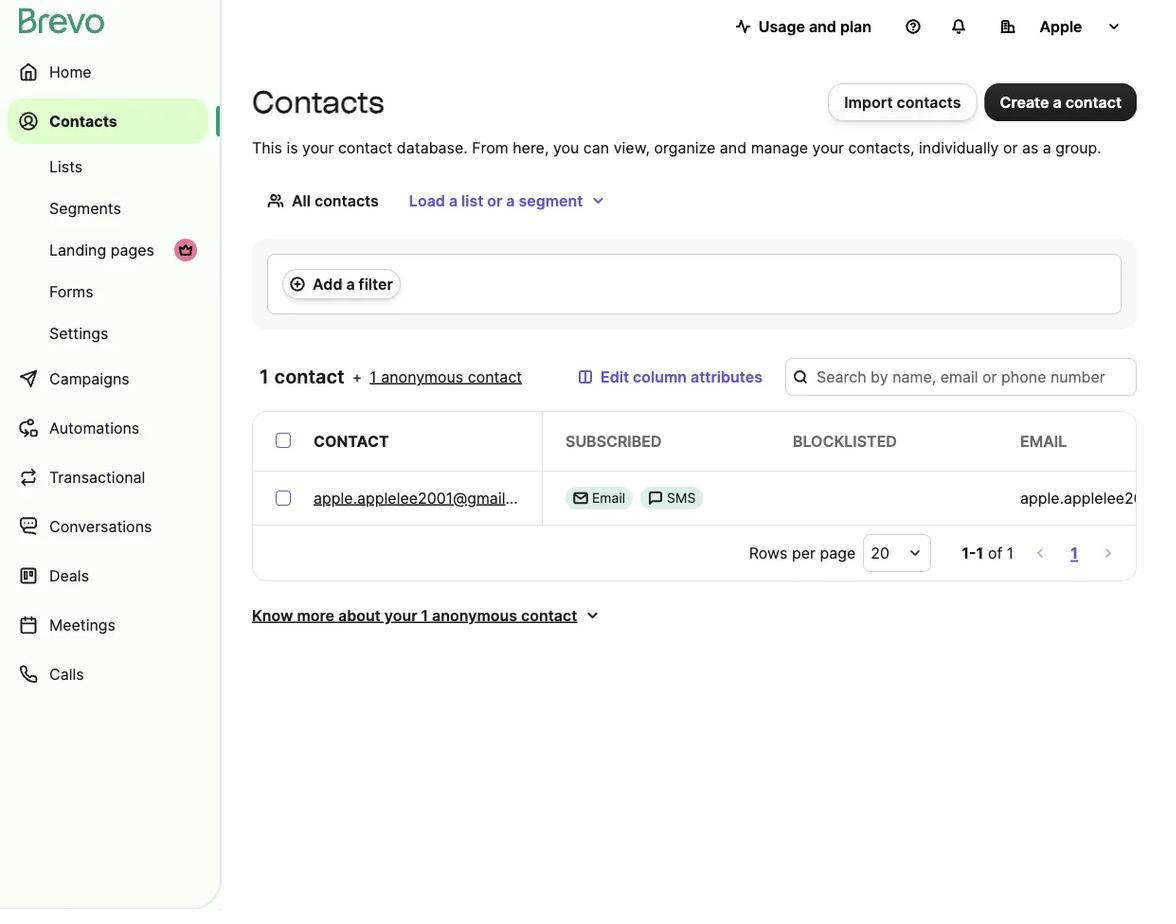 Task type: describe. For each thing, give the bounding box(es) containing it.
database.
[[397, 138, 468, 157]]

pages
[[111, 241, 154, 259]]

a for load a list or a segment
[[449, 191, 458, 210]]

rows
[[749, 544, 788, 563]]

usage and plan
[[759, 17, 872, 36]]

1-
[[962, 544, 977, 563]]

subscribed
[[566, 432, 662, 451]]

apple
[[1040, 17, 1083, 36]]

apple button
[[986, 8, 1137, 45]]

apple.applelee2001@gmail.com
[[314, 489, 540, 508]]

import contacts button
[[829, 83, 978, 121]]

a right "as"
[[1043, 138, 1052, 157]]

20 button
[[864, 535, 932, 572]]

know more about your 1 anonymous contact
[[252, 607, 578, 625]]

conversations
[[49, 517, 152, 536]]

per
[[792, 544, 816, 563]]

more
[[297, 607, 335, 625]]

transactional link
[[8, 455, 209, 500]]

of
[[988, 544, 1003, 563]]

individually
[[919, 138, 999, 157]]

plan
[[841, 17, 872, 36]]

load
[[409, 191, 445, 210]]

0 horizontal spatial contacts
[[49, 112, 117, 130]]

left___c25ys image
[[573, 491, 589, 506]]

a for create a contact
[[1053, 93, 1062, 111]]

contact inside know more about your 1 anonymous contact link
[[521, 607, 578, 625]]

is
[[287, 138, 298, 157]]

calls
[[49, 665, 84, 684]]

1 vertical spatial anonymous
[[432, 607, 518, 625]]

1 left +
[[260, 365, 270, 389]]

1 contact + 1 anonymous contact
[[260, 365, 522, 389]]

import
[[845, 93, 893, 111]]

0 horizontal spatial your
[[302, 138, 334, 157]]

blocklisted
[[793, 432, 898, 451]]

page
[[820, 544, 856, 563]]

settings link
[[8, 315, 209, 353]]

know
[[252, 607, 293, 625]]

add
[[313, 275, 343, 293]]

load a list or a segment button
[[394, 182, 621, 220]]

sms
[[667, 490, 696, 507]]

rows per page
[[749, 544, 856, 563]]

1 horizontal spatial contacts
[[252, 84, 384, 120]]

all
[[292, 191, 311, 210]]

1 anonymous contact link
[[370, 366, 522, 389]]

home
[[49, 63, 92, 81]]

1 inside 1 contact + 1 anonymous contact
[[370, 368, 377, 386]]

meetings link
[[8, 603, 209, 648]]

left___c25ys image
[[648, 491, 664, 506]]

apple.applelee2001@
[[1021, 489, 1168, 508]]

Search by name, email or phone number search field
[[786, 358, 1137, 396]]

campaigns
[[49, 370, 129, 388]]

you
[[553, 138, 579, 157]]

edit
[[601, 368, 629, 386]]

1-1 of 1
[[962, 544, 1014, 563]]

email
[[592, 490, 626, 507]]

contacts,
[[849, 138, 915, 157]]

email
[[1021, 432, 1067, 451]]

load a list or a segment
[[409, 191, 583, 210]]

this is your contact database. from here, you can view, organize and manage your contacts, individually or as a group.
[[252, 138, 1102, 157]]

manage
[[751, 138, 809, 157]]

view,
[[614, 138, 650, 157]]

attributes
[[691, 368, 763, 386]]

can
[[584, 138, 610, 157]]

and inside button
[[809, 17, 837, 36]]

1 horizontal spatial your
[[385, 607, 417, 625]]

create a contact button
[[985, 83, 1137, 121]]

column
[[633, 368, 687, 386]]

this
[[252, 138, 282, 157]]



Task type: locate. For each thing, give the bounding box(es) containing it.
automations link
[[8, 406, 209, 451]]

0 horizontal spatial and
[[720, 138, 747, 157]]

usage and plan button
[[721, 8, 887, 45]]

about
[[338, 607, 381, 625]]

1 inside "button"
[[1071, 544, 1079, 563]]

create a contact
[[1000, 93, 1122, 111]]

your right manage
[[813, 138, 844, 157]]

from
[[472, 138, 509, 157]]

know more about your 1 anonymous contact link
[[252, 605, 600, 627]]

lists
[[49, 157, 83, 176]]

+
[[352, 368, 362, 386]]

a right the list
[[506, 191, 515, 210]]

usage
[[759, 17, 806, 36]]

1 vertical spatial contacts
[[315, 191, 379, 210]]

here,
[[513, 138, 549, 157]]

import contacts
[[845, 93, 962, 111]]

landing
[[49, 241, 106, 259]]

filter
[[359, 275, 393, 293]]

1 button
[[1067, 540, 1082, 567]]

contact
[[1066, 93, 1122, 111], [338, 138, 393, 157], [274, 365, 345, 389], [468, 368, 522, 386], [521, 607, 578, 625]]

forms link
[[8, 273, 209, 311]]

meetings
[[49, 616, 116, 635]]

a right create
[[1053, 93, 1062, 111]]

contacts link
[[8, 99, 209, 144]]

1 left of
[[977, 544, 984, 563]]

1 right +
[[370, 368, 377, 386]]

lists link
[[8, 148, 209, 186]]

0 vertical spatial anonymous
[[381, 368, 464, 386]]

transactional
[[49, 468, 145, 487]]

create
[[1000, 93, 1050, 111]]

0 vertical spatial and
[[809, 17, 837, 36]]

or left "as"
[[1004, 138, 1018, 157]]

group.
[[1056, 138, 1102, 157]]

0 horizontal spatial or
[[487, 191, 503, 210]]

a inside add a filter button
[[346, 275, 355, 293]]

edit column attributes button
[[563, 358, 778, 396]]

deals
[[49, 567, 89, 585]]

segment
[[519, 191, 583, 210]]

contact inside create a contact button
[[1066, 93, 1122, 111]]

or inside button
[[487, 191, 503, 210]]

and left plan
[[809, 17, 837, 36]]

and
[[809, 17, 837, 36], [720, 138, 747, 157]]

a for add a filter
[[346, 275, 355, 293]]

contacts up 'lists' on the top left of the page
[[49, 112, 117, 130]]

contacts up is
[[252, 84, 384, 120]]

1 down apple.applelee2001@
[[1071, 544, 1079, 563]]

1 horizontal spatial contacts
[[897, 93, 962, 111]]

a right "add"
[[346, 275, 355, 293]]

20
[[871, 544, 890, 563]]

anonymous
[[381, 368, 464, 386], [432, 607, 518, 625]]

add a filter button
[[282, 269, 401, 300]]

1
[[260, 365, 270, 389], [370, 368, 377, 386], [977, 544, 984, 563], [1007, 544, 1014, 563], [1071, 544, 1079, 563], [421, 607, 429, 625]]

0 vertical spatial contacts
[[897, 93, 962, 111]]

1 right about
[[421, 607, 429, 625]]

contacts
[[252, 84, 384, 120], [49, 112, 117, 130]]

1 horizontal spatial and
[[809, 17, 837, 36]]

segments
[[49, 199, 121, 218]]

apple.applelee2001@gmail.com link
[[314, 487, 540, 510]]

or
[[1004, 138, 1018, 157], [487, 191, 503, 210]]

deals link
[[8, 554, 209, 599]]

add a filter
[[313, 275, 393, 293]]

contacts up individually
[[897, 93, 962, 111]]

contact inside 1 contact + 1 anonymous contact
[[468, 368, 522, 386]]

contacts right all
[[315, 191, 379, 210]]

0 vertical spatial or
[[1004, 138, 1018, 157]]

landing pages
[[49, 241, 154, 259]]

list
[[462, 191, 484, 210]]

1 vertical spatial or
[[487, 191, 503, 210]]

contacts for all contacts
[[315, 191, 379, 210]]

and left manage
[[720, 138, 747, 157]]

your
[[302, 138, 334, 157], [813, 138, 844, 157], [385, 607, 417, 625]]

2 horizontal spatial your
[[813, 138, 844, 157]]

landing pages link
[[8, 231, 209, 269]]

campaigns link
[[8, 356, 209, 402]]

segments link
[[8, 190, 209, 227]]

contact
[[314, 432, 389, 451]]

left___rvooi image
[[178, 243, 193, 258]]

your right is
[[302, 138, 334, 157]]

1 right of
[[1007, 544, 1014, 563]]

as
[[1023, 138, 1039, 157]]

1 horizontal spatial or
[[1004, 138, 1018, 157]]

a left the list
[[449, 191, 458, 210]]

your right about
[[385, 607, 417, 625]]

home link
[[8, 49, 209, 95]]

forms
[[49, 282, 93, 301]]

settings
[[49, 324, 108, 343]]

automations
[[49, 419, 140, 437]]

a inside create a contact button
[[1053, 93, 1062, 111]]

a
[[1053, 93, 1062, 111], [1043, 138, 1052, 157], [449, 191, 458, 210], [506, 191, 515, 210], [346, 275, 355, 293]]

calls link
[[8, 652, 209, 698]]

conversations link
[[8, 504, 209, 550]]

contacts inside button
[[897, 93, 962, 111]]

or right the list
[[487, 191, 503, 210]]

contacts
[[897, 93, 962, 111], [315, 191, 379, 210]]

anonymous inside 1 contact + 1 anonymous contact
[[381, 368, 464, 386]]

0 horizontal spatial contacts
[[315, 191, 379, 210]]

contacts for import contacts
[[897, 93, 962, 111]]

1 vertical spatial and
[[720, 138, 747, 157]]

all contacts
[[292, 191, 379, 210]]

edit column attributes
[[601, 368, 763, 386]]

organize
[[654, 138, 716, 157]]



Task type: vqa. For each thing, say whether or not it's contained in the screenshot.
attributes
yes



